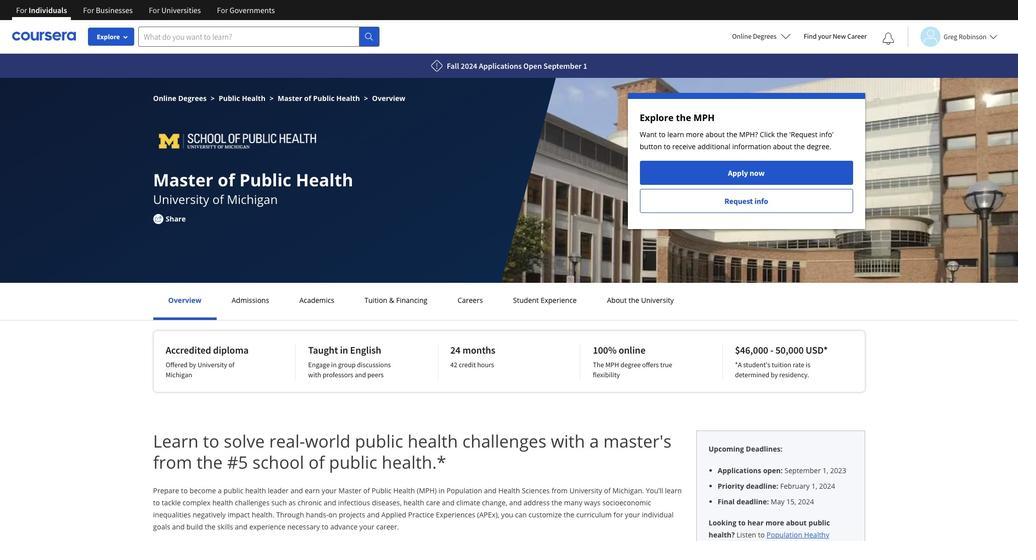 Task type: describe. For each thing, give the bounding box(es) containing it.
build
[[187, 523, 203, 532]]

the down the many
[[564, 510, 575, 520]]

apply now button
[[640, 161, 853, 185]]

new
[[833, 32, 846, 41]]

september inside list
[[785, 466, 821, 476]]

population healthy link
[[767, 531, 830, 540]]

real-
[[269, 430, 305, 453]]

tuition
[[365, 296, 387, 305]]

to inside learn to solve real-world public health challenges with a master's from the #5 school of public health.*
[[203, 430, 219, 453]]

more for learn
[[686, 130, 704, 139]]

1 > from the left
[[211, 94, 215, 103]]

academics link
[[296, 296, 337, 305]]

master's
[[604, 430, 672, 453]]

tuition & financing link
[[362, 296, 431, 305]]

true
[[660, 361, 673, 370]]

with inside learn to solve real-world public health challenges with a master's from the #5 school of public health.*
[[551, 430, 585, 453]]

residency.
[[780, 371, 809, 380]]

address
[[524, 498, 550, 508]]

&
[[389, 296, 394, 305]]

to down on
[[322, 523, 329, 532]]

for
[[614, 510, 623, 520]]

to down hear
[[758, 531, 765, 540]]

and up can on the bottom of the page
[[509, 498, 522, 508]]

1 horizontal spatial mph
[[694, 112, 715, 124]]

many
[[564, 498, 583, 508]]

and down inequalities
[[172, 523, 185, 532]]

diploma
[[213, 344, 249, 357]]

goals
[[153, 523, 170, 532]]

may
[[771, 497, 785, 507]]

careers
[[458, 296, 483, 305]]

online degrees button
[[724, 25, 799, 47]]

in inside prepare to become a public health leader and earn your master of public health (mph) in population and health sciences from university of michigan. you'll learn to tackle complex health challenges such as chronic and infectious diseases, health care and climate change, and address the many ways socioeconomic inequalities negatively impact health. through hands-on projects and applied practice experiences (apex), you can customize the curriculum for your individual goals and build the skills and experience necessary to advance your career.
[[439, 486, 445, 496]]

master inside prepare to become a public health leader and earn your master of public health (mph) in population and health sciences from university of michigan. you'll learn to tackle complex health challenges such as chronic and infectious diseases, health care and climate change, and address the many ways socioeconomic inequalities negatively impact health. through hands-on projects and applied practice experiences (apex), you can customize the curriculum for your individual goals and build the skills and experience necessary to advance your career.
[[339, 486, 362, 496]]

health.*
[[382, 451, 446, 474]]

final
[[718, 497, 735, 507]]

fall
[[447, 61, 459, 71]]

the right about
[[629, 296, 640, 305]]

explore button
[[88, 28, 134, 46]]

explore for explore the mph
[[640, 112, 674, 124]]

is
[[806, 361, 811, 370]]

1
[[583, 61, 588, 71]]

group
[[338, 361, 356, 370]]

student experience
[[513, 296, 577, 305]]

with inside taught in english engage in group discussions with professors and peers
[[308, 371, 321, 380]]

the down negatively at the left bottom of the page
[[205, 523, 216, 532]]

degree.
[[807, 142, 832, 151]]

a inside learn to solve real-world public health challenges with a master's from the #5 school of public health.*
[[590, 430, 599, 453]]

about for public
[[786, 519, 807, 528]]

1, for september
[[823, 466, 829, 476]]

prepare to become a public health leader and earn your master of public health (mph) in population and health sciences from university of michigan. you'll learn to tackle complex health challenges such as chronic and infectious diseases, health care and climate change, and address the many ways socioeconomic inequalities negatively impact health. through hands-on projects and applied practice experiences (apex), you can customize the curriculum for your individual goals and build the skills and experience necessary to advance your career.
[[153, 486, 682, 532]]

coursera image
[[12, 28, 76, 44]]

public inside prepare to become a public health leader and earn your master of public health (mph) in population and health sciences from university of michigan. you'll learn to tackle complex health challenges such as chronic and infectious diseases, health care and climate change, and address the many ways socioeconomic inequalities negatively impact health. through hands-on projects and applied practice experiences (apex), you can customize the curriculum for your individual goals and build the skills and experience necessary to advance your career.
[[224, 486, 243, 496]]

1 horizontal spatial in
[[340, 344, 348, 357]]

by inside $46,000 - 50,000 usd* *a student's tuition rate is determined by residency.
[[771, 371, 778, 380]]

a inside prepare to become a public health leader and earn your master of public health (mph) in population and health sciences from university of michigan. you'll learn to tackle complex health challenges such as chronic and infectious diseases, health care and climate change, and address the many ways socioeconomic inequalities negatively impact health. through hands-on projects and applied practice experiences (apex), you can customize the curriculum for your individual goals and build the skills and experience necessary to advance your career.
[[218, 486, 222, 496]]

0 vertical spatial overview
[[372, 94, 406, 103]]

-
[[771, 344, 774, 357]]

skills
[[217, 523, 233, 532]]

the
[[593, 361, 604, 370]]

flexibility
[[593, 371, 620, 380]]

3 > from the left
[[364, 94, 368, 103]]

of inside 'accredited diploma offered by university of michigan'
[[229, 361, 235, 370]]

health inside learn to solve real-world public health challenges with a master's from the #5 school of public health.*
[[408, 430, 458, 453]]

taught
[[308, 344, 338, 357]]

by inside 'accredited diploma offered by university of michigan'
[[189, 361, 196, 370]]

2 > from the left
[[270, 94, 274, 103]]

list item containing priority deadline:
[[718, 481, 853, 492]]

share button
[[153, 214, 201, 224]]

list item containing final deadline:
[[718, 497, 853, 507]]

your right find
[[818, 32, 832, 41]]

change,
[[482, 498, 508, 508]]

button
[[640, 142, 662, 151]]

for for governments
[[217, 5, 228, 15]]

1, for february
[[812, 482, 818, 491]]

michigan for offered
[[166, 371, 192, 380]]

$46,000
[[735, 344, 769, 357]]

financing
[[396, 296, 428, 305]]

learn inside want to learn more about the mph? click the 'request info' button to receive additional information about the degree.
[[668, 130, 684, 139]]

info
[[755, 196, 769, 206]]

online degrees > public health > master of public health > overview
[[153, 94, 406, 103]]

through
[[276, 510, 304, 520]]

master of public health link
[[278, 94, 360, 103]]

projects
[[339, 510, 365, 520]]

to inside looking to hear more about public health?
[[739, 519, 746, 528]]

now
[[750, 168, 765, 178]]

university right about
[[641, 296, 674, 305]]

100% online the mph degree offers true flexibility
[[593, 344, 673, 380]]

professors
[[323, 371, 353, 380]]

practice
[[408, 510, 434, 520]]

banner navigation
[[8, 0, 283, 20]]

population inside prepare to become a public health leader and earn your master of public health (mph) in population and health sciences from university of michigan. you'll learn to tackle complex health challenges such as chronic and infectious diseases, health care and climate change, and address the many ways socioeconomic inequalities negatively impact health. through hands-on projects and applied practice experiences (apex), you can customize the curriculum for your individual goals and build the skills and experience necessary to advance your career.
[[447, 486, 482, 496]]

for individuals
[[16, 5, 67, 15]]

prepare
[[153, 486, 179, 496]]

deadline: for priority deadline:
[[746, 482, 779, 491]]

infectious
[[338, 498, 370, 508]]

customize
[[529, 510, 562, 520]]

university inside 'accredited diploma offered by university of michigan'
[[198, 361, 227, 370]]

and up experiences
[[442, 498, 455, 508]]

necessary
[[287, 523, 320, 532]]

and up as
[[291, 486, 303, 496]]

looking
[[709, 519, 737, 528]]

public health link
[[219, 94, 266, 103]]

master of public health university of michigan
[[153, 168, 353, 208]]

What do you want to learn? text field
[[138, 26, 360, 47]]

leader
[[268, 486, 289, 496]]

challenges inside learn to solve real-world public health challenges with a master's from the #5 school of public health.*
[[463, 430, 547, 453]]

for governments
[[217, 5, 275, 15]]

individual
[[642, 510, 674, 520]]

offered
[[166, 361, 188, 370]]

upcoming deadlines:
[[709, 445, 783, 454]]

upcoming
[[709, 445, 744, 454]]

health up negatively at the left bottom of the page
[[212, 498, 233, 508]]

as
[[289, 498, 296, 508]]

2023
[[830, 466, 847, 476]]

1 vertical spatial applications
[[718, 466, 762, 476]]

career
[[848, 32, 867, 41]]

governments
[[230, 5, 275, 15]]

you
[[501, 510, 513, 520]]

from inside prepare to become a public health leader and earn your master of public health (mph) in population and health sciences from university of michigan. you'll learn to tackle complex health challenges such as chronic and infectious diseases, health care and climate change, and address the many ways socioeconomic inequalities negatively impact health. through hands-on projects and applied practice experiences (apex), you can customize the curriculum for your individual goals and build the skills and experience necessary to advance your career.
[[552, 486, 568, 496]]

peers
[[368, 371, 384, 380]]

0 horizontal spatial september
[[544, 61, 582, 71]]

your down "socioeconomic"
[[625, 510, 640, 520]]

public inside prepare to become a public health leader and earn your master of public health (mph) in population and health sciences from university of michigan. you'll learn to tackle complex health challenges such as chronic and infectious diseases, health care and climate change, and address the many ways socioeconomic inequalities negatively impact health. through hands-on projects and applied practice experiences (apex), you can customize the curriculum for your individual goals and build the skills and experience necessary to advance your career.
[[372, 486, 392, 496]]

final deadline: may 15, 2024
[[718, 497, 814, 507]]

deadlines:
[[746, 445, 783, 454]]

hear
[[748, 519, 764, 528]]

public inside master of public health university of michigan
[[239, 168, 292, 192]]

world
[[305, 430, 351, 453]]

determined
[[735, 371, 770, 380]]

online degrees
[[732, 32, 777, 41]]

2024 for priority deadline: february 1, 2024
[[819, 482, 835, 491]]



Task type: locate. For each thing, give the bounding box(es) containing it.
2 horizontal spatial master
[[339, 486, 362, 496]]

$46,000 - 50,000 usd* *a student's tuition rate is determined by residency.
[[735, 344, 828, 380]]

apply
[[728, 168, 748, 178]]

for for individuals
[[16, 5, 27, 15]]

michigan.
[[613, 486, 644, 496]]

0 vertical spatial in
[[340, 344, 348, 357]]

to up complex
[[181, 486, 188, 496]]

and down the diseases,
[[367, 510, 380, 520]]

for left the individuals
[[16, 5, 27, 15]]

receive
[[673, 142, 696, 151]]

request
[[725, 196, 753, 206]]

the down 'request
[[794, 142, 805, 151]]

online for online degrees > public health > master of public health > overview
[[153, 94, 176, 103]]

1 horizontal spatial master
[[278, 94, 302, 103]]

0 horizontal spatial michigan
[[166, 371, 192, 380]]

more
[[686, 130, 704, 139], [766, 519, 784, 528]]

universities
[[161, 5, 201, 15]]

and down impact
[[235, 523, 248, 532]]

share
[[166, 214, 186, 224]]

socioeconomic
[[603, 498, 651, 508]]

1 vertical spatial more
[[766, 519, 784, 528]]

applications
[[479, 61, 522, 71], [718, 466, 762, 476]]

university inside master of public health university of michigan
[[153, 191, 209, 208]]

mph up flexibility
[[606, 361, 619, 370]]

curriculum
[[576, 510, 612, 520]]

2 horizontal spatial 2024
[[819, 482, 835, 491]]

and inside taught in english engage in group discussions with professors and peers
[[355, 371, 366, 380]]

0 horizontal spatial more
[[686, 130, 704, 139]]

1 horizontal spatial explore
[[640, 112, 674, 124]]

2024 down 2023
[[819, 482, 835, 491]]

online
[[619, 344, 646, 357]]

population left healthy in the right bottom of the page
[[767, 531, 803, 540]]

click
[[760, 130, 775, 139]]

learn inside prepare to become a public health leader and earn your master of public health (mph) in population and health sciences from university of michigan. you'll learn to tackle complex health challenges such as chronic and infectious diseases, health care and climate change, and address the many ways socioeconomic inequalities negatively impact health. through hands-on projects and applied practice experiences (apex), you can customize the curriculum for your individual goals and build the skills and experience necessary to advance your career.
[[665, 486, 682, 496]]

'request
[[790, 130, 818, 139]]

to
[[659, 130, 666, 139], [664, 142, 671, 151], [203, 430, 219, 453], [181, 486, 188, 496], [153, 498, 160, 508], [739, 519, 746, 528], [322, 523, 329, 532], [758, 531, 765, 540]]

diseases,
[[372, 498, 402, 508]]

more for hear
[[766, 519, 784, 528]]

health inside master of public health university of michigan
[[296, 168, 353, 192]]

1 horizontal spatial population
[[767, 531, 803, 540]]

you'll
[[646, 486, 663, 496]]

4 for from the left
[[217, 5, 228, 15]]

1 horizontal spatial applications
[[718, 466, 762, 476]]

0 vertical spatial from
[[153, 451, 192, 474]]

university
[[153, 191, 209, 208], [641, 296, 674, 305], [198, 361, 227, 370], [570, 486, 602, 496]]

the right the click
[[777, 130, 788, 139]]

applications up the priority
[[718, 466, 762, 476]]

0 vertical spatial challenges
[[463, 430, 547, 453]]

1 vertical spatial overview
[[168, 296, 202, 305]]

about inside looking to hear more about public health?
[[786, 519, 807, 528]]

1 vertical spatial learn
[[665, 486, 682, 496]]

learn
[[153, 430, 199, 453]]

0 vertical spatial deadline:
[[746, 482, 779, 491]]

1, left 2023
[[823, 466, 829, 476]]

0 horizontal spatial 1,
[[812, 482, 818, 491]]

1 vertical spatial september
[[785, 466, 821, 476]]

> right public health link
[[270, 94, 274, 103]]

listen to population healthy
[[735, 531, 830, 540]]

advance
[[330, 523, 358, 532]]

1, right february
[[812, 482, 818, 491]]

0 vertical spatial master
[[278, 94, 302, 103]]

24
[[450, 344, 461, 357]]

request info button
[[640, 189, 853, 213]]

to right button on the right top of the page
[[664, 142, 671, 151]]

1 vertical spatial mph
[[606, 361, 619, 370]]

> left public health link
[[211, 94, 215, 103]]

1 horizontal spatial michigan
[[227, 191, 278, 208]]

sciences
[[522, 486, 550, 496]]

explore up want
[[640, 112, 674, 124]]

student
[[513, 296, 539, 305]]

master up infectious
[[339, 486, 362, 496]]

a right become
[[218, 486, 222, 496]]

the left the many
[[552, 498, 562, 508]]

more up receive
[[686, 130, 704, 139]]

1 vertical spatial population
[[767, 531, 803, 540]]

learn to solve real-world public health challenges with a master's from the #5 school of public health.*
[[153, 430, 672, 474]]

inequalities
[[153, 510, 191, 520]]

university of michigan image
[[153, 129, 322, 153]]

2024 right the 15,
[[798, 497, 814, 507]]

find
[[804, 32, 817, 41]]

the inside learn to solve real-world public health challenges with a master's from the #5 school of public health.*
[[197, 451, 223, 474]]

university up share "button"
[[153, 191, 209, 208]]

challenges inside prepare to become a public health leader and earn your master of public health (mph) in population and health sciences from university of michigan. you'll learn to tackle complex health challenges such as chronic and infectious diseases, health care and climate change, and address the many ways socioeconomic inequalities negatively impact health. through hands-on projects and applied practice experiences (apex), you can customize the curriculum for your individual goals and build the skills and experience necessary to advance your career.
[[235, 498, 270, 508]]

0 horizontal spatial in
[[331, 361, 337, 370]]

>
[[211, 94, 215, 103], [270, 94, 274, 103], [364, 94, 368, 103]]

michigan for public
[[227, 191, 278, 208]]

1 vertical spatial a
[[218, 486, 222, 496]]

1 vertical spatial challenges
[[235, 498, 270, 508]]

2 horizontal spatial >
[[364, 94, 368, 103]]

businesses
[[96, 5, 133, 15]]

0 vertical spatial a
[[590, 430, 599, 453]]

0 vertical spatial with
[[308, 371, 321, 380]]

1 horizontal spatial online
[[732, 32, 752, 41]]

3 for from the left
[[149, 5, 160, 15]]

about
[[607, 296, 627, 305]]

1 horizontal spatial more
[[766, 519, 784, 528]]

2024 for final deadline: may 15, 2024
[[798, 497, 814, 507]]

0 horizontal spatial >
[[211, 94, 215, 103]]

degrees
[[753, 32, 777, 41], [178, 94, 207, 103]]

explore down for businesses
[[97, 32, 120, 41]]

info'
[[820, 130, 834, 139]]

1 vertical spatial 2024
[[819, 482, 835, 491]]

health left leader at the left
[[245, 486, 266, 496]]

information
[[732, 142, 771, 151]]

by down accredited
[[189, 361, 196, 370]]

learn up receive
[[668, 130, 684, 139]]

about up additional
[[706, 130, 725, 139]]

1 vertical spatial degrees
[[178, 94, 207, 103]]

2 for from the left
[[83, 5, 94, 15]]

master inside master of public health university of michigan
[[153, 168, 213, 192]]

list item up priority deadline: february 1, 2024
[[718, 466, 853, 476]]

2 list item from the top
[[718, 481, 853, 492]]

september left 1
[[544, 61, 582, 71]]

university inside prepare to become a public health leader and earn your master of public health (mph) in population and health sciences from university of michigan. you'll learn to tackle complex health challenges such as chronic and infectious diseases, health care and climate change, and address the many ways socioeconomic inequalities negatively impact health. through hands-on projects and applied practice experiences (apex), you can customize the curriculum for your individual goals and build the skills and experience necessary to advance your career.
[[570, 486, 602, 496]]

negatively
[[193, 510, 226, 520]]

0 horizontal spatial with
[[308, 371, 321, 380]]

2 vertical spatial 2024
[[798, 497, 814, 507]]

1 vertical spatial about
[[773, 142, 793, 151]]

to left solve
[[203, 430, 219, 453]]

public
[[219, 94, 240, 103], [313, 94, 335, 103], [239, 168, 292, 192], [372, 486, 392, 496]]

1 horizontal spatial with
[[551, 430, 585, 453]]

experiences
[[436, 510, 476, 520]]

priority deadline: february 1, 2024
[[718, 482, 835, 491]]

0 vertical spatial list item
[[718, 466, 853, 476]]

find your new career
[[804, 32, 867, 41]]

from up the many
[[552, 486, 568, 496]]

accredited diploma offered by university of michigan
[[166, 344, 249, 380]]

0 vertical spatial mph
[[694, 112, 715, 124]]

degrees for online degrees > public health > master of public health > overview
[[178, 94, 207, 103]]

show notifications image
[[883, 33, 895, 45]]

0 horizontal spatial mph
[[606, 361, 619, 370]]

42
[[450, 361, 457, 370]]

accredited
[[166, 344, 211, 357]]

impact
[[228, 510, 250, 520]]

online inside dropdown button
[[732, 32, 752, 41]]

online for online degrees
[[732, 32, 752, 41]]

earn
[[305, 486, 320, 496]]

1 horizontal spatial by
[[771, 371, 778, 380]]

None search field
[[138, 26, 380, 47]]

1 vertical spatial from
[[552, 486, 568, 496]]

for for universities
[[149, 5, 160, 15]]

public inside looking to hear more about public health?
[[809, 519, 830, 528]]

months
[[463, 344, 496, 357]]

rate
[[793, 361, 805, 370]]

looking to hear more about public health?
[[709, 519, 830, 540]]

become
[[190, 486, 216, 496]]

about the university link
[[604, 296, 677, 305]]

1 vertical spatial michigan
[[166, 371, 192, 380]]

usd*
[[806, 344, 828, 357]]

0 vertical spatial online
[[732, 32, 752, 41]]

(mph)
[[417, 486, 437, 496]]

0 horizontal spatial from
[[153, 451, 192, 474]]

population up climate
[[447, 486, 482, 496]]

0 vertical spatial learn
[[668, 130, 684, 139]]

michigan inside 'accredited diploma offered by university of michigan'
[[166, 371, 192, 380]]

0 horizontal spatial challenges
[[235, 498, 270, 508]]

0 vertical spatial degrees
[[753, 32, 777, 41]]

to up listen
[[739, 519, 746, 528]]

1 horizontal spatial 1,
[[823, 466, 829, 476]]

1 horizontal spatial degrees
[[753, 32, 777, 41]]

michigan
[[227, 191, 278, 208], [166, 371, 192, 380]]

to right want
[[659, 130, 666, 139]]

in up professors
[[331, 361, 337, 370]]

2 vertical spatial master
[[339, 486, 362, 496]]

for left governments at the top of the page
[[217, 5, 228, 15]]

degrees inside dropdown button
[[753, 32, 777, 41]]

2 horizontal spatial in
[[439, 486, 445, 496]]

1 horizontal spatial overview
[[372, 94, 406, 103]]

1 horizontal spatial from
[[552, 486, 568, 496]]

more inside looking to hear more about public health?
[[766, 519, 784, 528]]

learn right you'll
[[665, 486, 682, 496]]

more inside want to learn more about the mph? click the 'request info' button to receive additional information about the degree.
[[686, 130, 704, 139]]

1 vertical spatial deadline:
[[737, 497, 769, 507]]

1 list item from the top
[[718, 466, 853, 476]]

open
[[524, 61, 542, 71]]

from inside learn to solve real-world public health challenges with a master's from the #5 school of public health.*
[[153, 451, 192, 474]]

public
[[355, 430, 403, 453], [329, 451, 377, 474], [224, 486, 243, 496], [809, 519, 830, 528]]

about for the
[[706, 130, 725, 139]]

in up group on the left of page
[[340, 344, 348, 357]]

degree
[[621, 361, 641, 370]]

your right earn
[[322, 486, 337, 496]]

2 vertical spatial about
[[786, 519, 807, 528]]

master right public health link
[[278, 94, 302, 103]]

master
[[278, 94, 302, 103], [153, 168, 213, 192], [339, 486, 362, 496]]

and left peers
[[355, 371, 366, 380]]

from
[[153, 451, 192, 474], [552, 486, 568, 496]]

health up practice
[[404, 498, 424, 508]]

1 vertical spatial online
[[153, 94, 176, 103]]

september up february
[[785, 466, 821, 476]]

to left tackle
[[153, 498, 160, 508]]

listen
[[737, 531, 757, 540]]

can
[[515, 510, 527, 520]]

care
[[426, 498, 440, 508]]

about up population healthy link
[[786, 519, 807, 528]]

your
[[818, 32, 832, 41], [322, 486, 337, 496], [625, 510, 640, 520], [360, 523, 375, 532]]

admissions link
[[229, 296, 272, 305]]

applications left open
[[479, 61, 522, 71]]

request info
[[725, 196, 769, 206]]

1 horizontal spatial 2024
[[798, 497, 814, 507]]

0 horizontal spatial overview
[[168, 296, 202, 305]]

0 vertical spatial by
[[189, 361, 196, 370]]

a left master's
[[590, 430, 599, 453]]

mph inside 100% online the mph degree offers true flexibility
[[606, 361, 619, 370]]

school
[[252, 451, 304, 474]]

list item down applications open: september 1, 2023
[[718, 481, 853, 492]]

2024 right 'fall' at left
[[461, 61, 477, 71]]

for left universities
[[149, 5, 160, 15]]

0 vertical spatial applications
[[479, 61, 522, 71]]

1 for from the left
[[16, 5, 27, 15]]

overview
[[372, 94, 406, 103], [168, 296, 202, 305]]

from up prepare
[[153, 451, 192, 474]]

deadline: up final deadline: may 15, 2024
[[746, 482, 779, 491]]

degrees left public health link
[[178, 94, 207, 103]]

0 vertical spatial about
[[706, 130, 725, 139]]

of inside learn to solve real-world public health challenges with a master's from the #5 school of public health.*
[[309, 451, 325, 474]]

about
[[706, 130, 725, 139], [773, 142, 793, 151], [786, 519, 807, 528]]

explore for explore
[[97, 32, 120, 41]]

the left mph?
[[727, 130, 738, 139]]

university down diploma
[[198, 361, 227, 370]]

list containing applications open:
[[713, 466, 853, 507]]

and up on
[[324, 498, 336, 508]]

0 horizontal spatial a
[[218, 486, 222, 496]]

list item containing applications open:
[[718, 466, 853, 476]]

1 vertical spatial by
[[771, 371, 778, 380]]

february
[[781, 482, 810, 491]]

0 vertical spatial 1,
[[823, 466, 829, 476]]

for universities
[[149, 5, 201, 15]]

0 vertical spatial more
[[686, 130, 704, 139]]

degrees left find
[[753, 32, 777, 41]]

0 horizontal spatial 2024
[[461, 61, 477, 71]]

list item
[[718, 466, 853, 476], [718, 481, 853, 492], [718, 497, 853, 507]]

1 vertical spatial in
[[331, 361, 337, 370]]

0 horizontal spatial degrees
[[178, 94, 207, 103]]

academics
[[299, 296, 334, 305]]

deadline: up hear
[[737, 497, 769, 507]]

health up (mph)
[[408, 430, 458, 453]]

challenges
[[463, 430, 547, 453], [235, 498, 270, 508]]

0 horizontal spatial explore
[[97, 32, 120, 41]]

about down the click
[[773, 142, 793, 151]]

1 horizontal spatial challenges
[[463, 430, 547, 453]]

greg robinson button
[[908, 26, 998, 47]]

0 vertical spatial explore
[[97, 32, 120, 41]]

0 vertical spatial 2024
[[461, 61, 477, 71]]

health.
[[252, 510, 275, 520]]

0 vertical spatial population
[[447, 486, 482, 496]]

for for businesses
[[83, 5, 94, 15]]

3 list item from the top
[[718, 497, 853, 507]]

experience
[[541, 296, 577, 305]]

1 horizontal spatial >
[[270, 94, 274, 103]]

50,000
[[776, 344, 804, 357]]

0 horizontal spatial master
[[153, 168, 213, 192]]

for left businesses
[[83, 5, 94, 15]]

in
[[340, 344, 348, 357], [331, 361, 337, 370], [439, 486, 445, 496]]

1 horizontal spatial september
[[785, 466, 821, 476]]

greg robinson
[[944, 32, 987, 41]]

deadline: for final deadline:
[[737, 497, 769, 507]]

student's
[[743, 361, 771, 370]]

list
[[713, 466, 853, 507]]

by down tuition
[[771, 371, 778, 380]]

1 vertical spatial list item
[[718, 481, 853, 492]]

0 horizontal spatial online
[[153, 94, 176, 103]]

master up share "button"
[[153, 168, 213, 192]]

and up the change,
[[484, 486, 497, 496]]

> right master of public health link
[[364, 94, 368, 103]]

mph up additional
[[694, 112, 715, 124]]

in up care
[[439, 486, 445, 496]]

explore inside dropdown button
[[97, 32, 120, 41]]

your down projects
[[360, 523, 375, 532]]

0 vertical spatial michigan
[[227, 191, 278, 208]]

1 vertical spatial explore
[[640, 112, 674, 124]]

1 vertical spatial master
[[153, 168, 213, 192]]

experience
[[249, 523, 286, 532]]

the up receive
[[676, 112, 691, 124]]

1 horizontal spatial a
[[590, 430, 599, 453]]

0 vertical spatial september
[[544, 61, 582, 71]]

more up listen to population healthy
[[766, 519, 784, 528]]

deadline:
[[746, 482, 779, 491], [737, 497, 769, 507]]

0 horizontal spatial applications
[[479, 61, 522, 71]]

0 horizontal spatial by
[[189, 361, 196, 370]]

2 vertical spatial in
[[439, 486, 445, 496]]

university up "ways"
[[570, 486, 602, 496]]

the left #5
[[197, 451, 223, 474]]

15,
[[787, 497, 796, 507]]

michigan inside master of public health university of michigan
[[227, 191, 278, 208]]

list item down priority deadline: february 1, 2024
[[718, 497, 853, 507]]

0 horizontal spatial population
[[447, 486, 482, 496]]

1 vertical spatial with
[[551, 430, 585, 453]]

solve
[[224, 430, 265, 453]]

chronic
[[298, 498, 322, 508]]

degrees for online degrees
[[753, 32, 777, 41]]

1 vertical spatial 1,
[[812, 482, 818, 491]]

2 vertical spatial list item
[[718, 497, 853, 507]]



Task type: vqa. For each thing, say whether or not it's contained in the screenshot.


